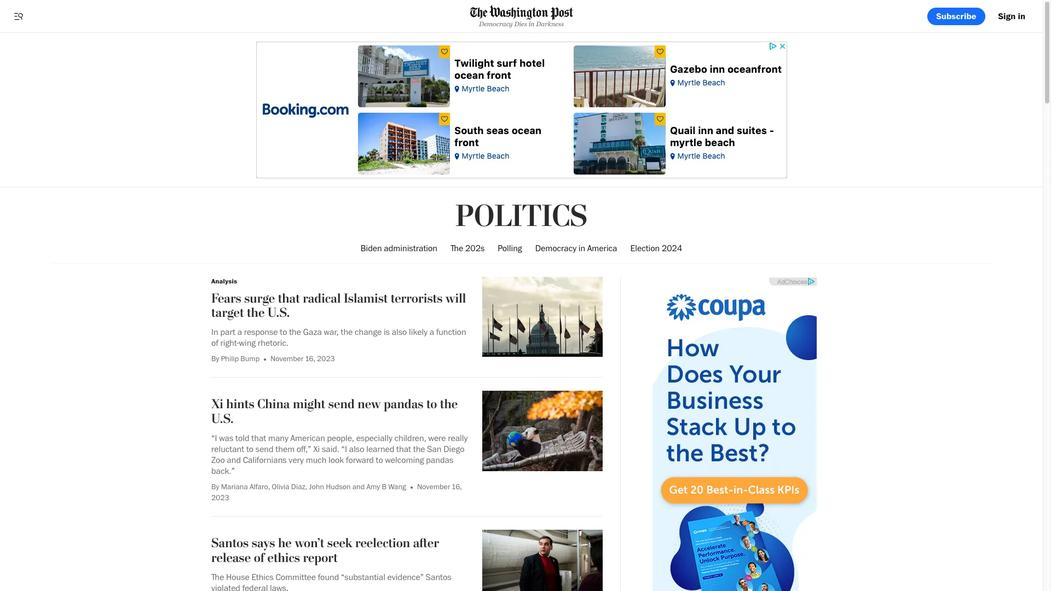 Task type: locate. For each thing, give the bounding box(es) containing it.
mariana
[[221, 482, 248, 491]]

0 horizontal spatial the
[[211, 572, 224, 582]]

0 horizontal spatial that
[[251, 433, 266, 444]]

1 vertical spatial november
[[417, 482, 450, 491]]

0 vertical spatial 16,
[[305, 354, 315, 363]]

the 202s link
[[451, 234, 485, 263]]

the for the 202s
[[451, 243, 463, 254]]

sign in link
[[990, 7, 1034, 25]]

the left 202s
[[451, 243, 463, 254]]

santos right evidence"
[[426, 572, 451, 582]]

0 horizontal spatial of
[[211, 338, 218, 348]]

"i left "was"
[[211, 433, 217, 444]]

16, down gaza
[[305, 354, 315, 363]]

pandas right new
[[384, 397, 423, 412]]

the down the children, on the bottom left of page
[[413, 444, 425, 454]]

2 by from the top
[[211, 482, 219, 491]]

202s
[[465, 243, 485, 254]]

1 vertical spatial xi
[[313, 444, 320, 454]]

0 vertical spatial that
[[278, 290, 300, 306]]

target
[[211, 305, 244, 321]]

of inside santos says he won't seek reelection after release of ethics report
[[254, 550, 264, 566]]

xi up much at the left bottom of the page
[[313, 444, 320, 454]]

november 16, 2023 down gaza
[[270, 354, 335, 363]]

0 horizontal spatial ,
[[268, 482, 270, 491]]

2 vertical spatial that
[[396, 444, 411, 454]]

by down back."
[[211, 482, 219, 491]]

u.s. inside analysis fears surge that radical islamist terrorists will target the u.s.
[[268, 305, 290, 321]]

0 vertical spatial by
[[211, 354, 219, 363]]

november inside november 16, 2023
[[417, 482, 450, 491]]

politics link
[[456, 199, 587, 235]]

1 horizontal spatial "i
[[341, 444, 347, 454]]

biden administration link
[[361, 234, 437, 263]]

november right wang
[[417, 482, 450, 491]]

in
[[1018, 11, 1025, 21], [529, 20, 535, 28], [579, 243, 585, 254]]

of down in
[[211, 338, 218, 348]]

, left olivia
[[268, 482, 270, 491]]

analysis
[[211, 277, 237, 285]]

0 horizontal spatial pandas
[[384, 397, 423, 412]]

1 vertical spatial by
[[211, 482, 219, 491]]

xi inside the xi hints china might send new pandas to the u.s.
[[211, 397, 223, 412]]

islamist
[[344, 290, 388, 306]]

16, down diego
[[452, 482, 462, 491]]

wing
[[239, 338, 256, 348]]

that
[[278, 290, 300, 306], [251, 433, 266, 444], [396, 444, 411, 454]]

2024
[[662, 243, 682, 254]]

and
[[227, 455, 241, 465], [352, 482, 365, 491]]

pandas down san
[[426, 455, 453, 465]]

1 horizontal spatial a
[[430, 327, 434, 337]]

and inside "i was told that many american people, especially children, were really reluctant to send them off," xi said. "i also learned that the san diego zoo and californians very much look forward to welcoming pandas back."
[[227, 455, 241, 465]]

1 vertical spatial advertisement region
[[653, 277, 817, 591]]

1 vertical spatial santos
[[426, 572, 451, 582]]

0 vertical spatial u.s.
[[268, 305, 290, 321]]

a right part
[[237, 327, 242, 337]]

1 horizontal spatial the
[[451, 243, 463, 254]]

in right dies on the top of page
[[529, 20, 535, 28]]

darkness
[[536, 20, 564, 28]]

democracy
[[479, 20, 513, 28], [535, 243, 577, 254]]

zoo
[[211, 455, 225, 465]]

santos says he won't seek reelection after release of ethics report link
[[211, 536, 473, 568]]

2023 inside november 16, 2023
[[211, 493, 229, 502]]

a right 'likely'
[[430, 327, 434, 337]]

democracy dies in darkness
[[479, 20, 564, 28]]

xi left the hints
[[211, 397, 223, 412]]

that inside analysis fears surge that radical islamist terrorists will target the u.s.
[[278, 290, 300, 306]]

0 vertical spatial send
[[328, 397, 355, 412]]

0 horizontal spatial and
[[227, 455, 241, 465]]

the up the violated
[[211, 572, 224, 582]]

also
[[392, 327, 407, 337], [349, 444, 364, 454]]

by for by philip bump
[[211, 354, 219, 363]]

by mariana alfaro , olivia diaz , john hudson and amy b wang
[[211, 482, 406, 491]]

pandas
[[384, 397, 423, 412], [426, 455, 453, 465]]

1 horizontal spatial pandas
[[426, 455, 453, 465]]

won't
[[295, 536, 324, 551]]

to up rhetoric. on the left
[[280, 327, 287, 337]]

1 horizontal spatial u.s.
[[268, 305, 290, 321]]

0 horizontal spatial a
[[237, 327, 242, 337]]

0 vertical spatial of
[[211, 338, 218, 348]]

1 vertical spatial u.s.
[[211, 411, 234, 427]]

was
[[219, 433, 233, 444]]

1 by from the top
[[211, 354, 219, 363]]

democracy for democracy in america
[[535, 243, 577, 254]]

them
[[276, 444, 295, 454]]

1 vertical spatial the
[[211, 572, 224, 582]]

0 horizontal spatial xi
[[211, 397, 223, 412]]

1 horizontal spatial xi
[[313, 444, 320, 454]]

november 16, 2023 down look
[[211, 482, 462, 502]]

1 vertical spatial that
[[251, 433, 266, 444]]

subscribe link
[[928, 7, 985, 25]]

0 horizontal spatial u.s.
[[211, 411, 234, 427]]

,
[[268, 482, 270, 491], [305, 482, 307, 491]]

0 horizontal spatial 2023
[[211, 493, 229, 502]]

might
[[293, 397, 325, 412]]

democracy inside democracy in america link
[[535, 243, 577, 254]]

1 vertical spatial send
[[256, 444, 274, 454]]

surge
[[244, 290, 275, 306]]

0 vertical spatial pandas
[[384, 397, 423, 412]]

of up ethics
[[254, 550, 264, 566]]

1 vertical spatial pandas
[[426, 455, 453, 465]]

that up welcoming
[[396, 444, 411, 454]]

1 horizontal spatial santos
[[426, 572, 451, 582]]

1 vertical spatial democracy
[[535, 243, 577, 254]]

november 16, 2023
[[270, 354, 335, 363], [211, 482, 462, 502]]

a
[[237, 327, 242, 337], [430, 327, 434, 337]]

to
[[280, 327, 287, 337], [426, 397, 437, 412], [246, 444, 254, 454], [376, 455, 383, 465]]

back."
[[211, 466, 235, 476]]

in right sign
[[1018, 11, 1025, 21]]

0 vertical spatial also
[[392, 327, 407, 337]]

0 vertical spatial xi
[[211, 397, 223, 412]]

and left amy
[[352, 482, 365, 491]]

"i down people,
[[341, 444, 347, 454]]

diaz
[[291, 482, 305, 491]]

hints
[[226, 397, 254, 412]]

laws.
[[270, 583, 288, 591]]

search and browse sections image
[[13, 11, 24, 22]]

1 a from the left
[[237, 327, 242, 337]]

1 horizontal spatial november
[[417, 482, 450, 491]]

november down rhetoric. on the left
[[270, 354, 304, 363]]

also up forward at the bottom left
[[349, 444, 364, 454]]

2023
[[317, 354, 335, 363], [211, 493, 229, 502]]

democracy inside democracy dies in darkness link
[[479, 20, 513, 28]]

advertisement region
[[256, 41, 787, 178], [653, 277, 817, 591]]

mariana alfaro link
[[221, 482, 268, 491]]

xi inside "i was told that many american people, especially children, were really reluctant to send them off," xi said. "i also learned that the san diego zoo and californians very much look forward to welcoming pandas back."
[[313, 444, 320, 454]]

santos left says
[[211, 536, 249, 551]]

to up were
[[426, 397, 437, 412]]

0 horizontal spatial santos
[[211, 536, 249, 551]]

american
[[290, 433, 325, 444]]

november
[[270, 354, 304, 363], [417, 482, 450, 491]]

administration
[[384, 243, 437, 254]]

the house ethics committee found "substantial evidence" santos violated federal laws.
[[211, 572, 451, 591]]

in
[[211, 327, 218, 337]]

1 horizontal spatial and
[[352, 482, 365, 491]]

1 horizontal spatial 2023
[[317, 354, 335, 363]]

by left philip
[[211, 354, 219, 363]]

0 vertical spatial "i
[[211, 433, 217, 444]]

also right is
[[392, 327, 407, 337]]

primary element
[[0, 0, 1043, 33]]

the up really
[[440, 397, 458, 412]]

by philip bump
[[211, 354, 260, 363]]

1 horizontal spatial send
[[328, 397, 355, 412]]

1 horizontal spatial of
[[254, 550, 264, 566]]

1 vertical spatial "i
[[341, 444, 347, 454]]

hudson
[[326, 482, 351, 491]]

0 vertical spatial democracy
[[479, 20, 513, 28]]

democracy left dies on the top of page
[[479, 20, 513, 28]]

said.
[[322, 444, 339, 454]]

evidence"
[[387, 572, 424, 582]]

2023 down in part a response to the gaza war, the change is also likely a function of right-wing rhetoric.
[[317, 354, 335, 363]]

0 horizontal spatial democracy
[[479, 20, 513, 28]]

0 horizontal spatial "i
[[211, 433, 217, 444]]

sign in
[[998, 11, 1025, 21]]

in for sign in
[[1018, 11, 1025, 21]]

xi hints china might send new pandas to the u.s. link
[[211, 397, 473, 429]]

0 vertical spatial santos
[[211, 536, 249, 551]]

santos inside santos says he won't seek reelection after release of ethics report
[[211, 536, 249, 551]]

u.s.
[[268, 305, 290, 321], [211, 411, 234, 427]]

send
[[328, 397, 355, 412], [256, 444, 274, 454]]

1 horizontal spatial ,
[[305, 482, 307, 491]]

u.s. up "was"
[[211, 411, 234, 427]]

1 horizontal spatial that
[[278, 290, 300, 306]]

1 horizontal spatial also
[[392, 327, 407, 337]]

violated
[[211, 583, 240, 591]]

2 , from the left
[[305, 482, 307, 491]]

part
[[220, 327, 235, 337]]

by
[[211, 354, 219, 363], [211, 482, 219, 491]]

to inside in part a response to the gaza war, the change is also likely a function of right-wing rhetoric.
[[280, 327, 287, 337]]

olivia
[[272, 482, 289, 491]]

to inside the xi hints china might send new pandas to the u.s.
[[426, 397, 437, 412]]

0 vertical spatial advertisement region
[[256, 41, 787, 178]]

1 horizontal spatial democracy
[[535, 243, 577, 254]]

0 vertical spatial november
[[270, 354, 304, 363]]

the up 'response'
[[247, 305, 265, 321]]

1 vertical spatial and
[[352, 482, 365, 491]]

"i
[[211, 433, 217, 444], [341, 444, 347, 454]]

0 horizontal spatial november
[[270, 354, 304, 363]]

the inside the house ethics committee found "substantial evidence" santos violated federal laws.
[[211, 572, 224, 582]]

the
[[247, 305, 265, 321], [289, 327, 301, 337], [341, 327, 353, 337], [440, 397, 458, 412], [413, 444, 425, 454]]

china
[[257, 397, 290, 412]]

2023 down mariana
[[211, 493, 229, 502]]

of
[[211, 338, 218, 348], [254, 550, 264, 566]]

0 horizontal spatial send
[[256, 444, 274, 454]]

democracy right polling
[[535, 243, 577, 254]]

1 vertical spatial also
[[349, 444, 364, 454]]

1 horizontal spatial in
[[579, 243, 585, 254]]

of inside in part a response to the gaza war, the change is also likely a function of right-wing rhetoric.
[[211, 338, 218, 348]]

0 horizontal spatial also
[[349, 444, 364, 454]]

send up the californians
[[256, 444, 274, 454]]

terrorists
[[391, 290, 443, 306]]

1 vertical spatial 16,
[[452, 482, 462, 491]]

u.s. up 'response'
[[268, 305, 290, 321]]

0 vertical spatial november 16, 2023
[[270, 354, 335, 363]]

1 vertical spatial 2023
[[211, 493, 229, 502]]

and down reluctant
[[227, 455, 241, 465]]

santos
[[211, 536, 249, 551], [426, 572, 451, 582]]

0 horizontal spatial in
[[529, 20, 535, 28]]

polling
[[498, 243, 522, 254]]

0 vertical spatial and
[[227, 455, 241, 465]]

committee
[[276, 572, 316, 582]]

that right "told" on the left of the page
[[251, 433, 266, 444]]

release
[[211, 550, 251, 566]]

that for surge
[[278, 290, 300, 306]]

diego
[[444, 444, 465, 454]]

reelection
[[355, 536, 410, 551]]

send left new
[[328, 397, 355, 412]]

rhetoric.
[[258, 338, 288, 348]]

in left america
[[579, 243, 585, 254]]

2 horizontal spatial in
[[1018, 11, 1025, 21]]

the for the house ethics committee found "substantial evidence" santos violated federal laws.
[[211, 572, 224, 582]]

the inside the xi hints china might send new pandas to the u.s.
[[440, 397, 458, 412]]

1 vertical spatial of
[[254, 550, 264, 566]]

that right surge
[[278, 290, 300, 306]]

0 vertical spatial the
[[451, 243, 463, 254]]

response
[[244, 327, 278, 337]]

"i was told that many american people, especially children, were really reluctant to send them off," xi said. "i also learned that the san diego zoo and californians very much look forward to welcoming pandas back."
[[211, 433, 468, 476]]

, left the john
[[305, 482, 307, 491]]



Task type: vqa. For each thing, say whether or not it's contained in the screenshot.


Task type: describe. For each thing, give the bounding box(es) containing it.
0 horizontal spatial 16,
[[305, 354, 315, 363]]

fears
[[211, 290, 241, 306]]

change
[[355, 327, 382, 337]]

in part a response to the gaza war, the change is also likely a function of right-wing rhetoric.
[[211, 327, 466, 348]]

subscribe
[[936, 11, 976, 21]]

san
[[427, 444, 442, 454]]

gaza
[[303, 327, 322, 337]]

biden
[[361, 243, 382, 254]]

to down learned
[[376, 455, 383, 465]]

amy b wang link
[[367, 482, 406, 491]]

wang
[[388, 482, 406, 491]]

the 202s
[[451, 243, 485, 254]]

1 horizontal spatial 16,
[[452, 482, 462, 491]]

that for told
[[251, 433, 266, 444]]

also inside "i was told that many american people, especially children, were really reluctant to send them off," xi said. "i also learned that the san diego zoo and californians very much look forward to welcoming pandas back."
[[349, 444, 364, 454]]

1 , from the left
[[268, 482, 270, 491]]

biden administration
[[361, 243, 437, 254]]

election
[[630, 243, 660, 254]]

likely
[[409, 327, 428, 337]]

seek
[[327, 536, 352, 551]]

by for by mariana alfaro , olivia diaz , john hudson and amy b wang
[[211, 482, 219, 491]]

1 vertical spatial november 16, 2023
[[211, 482, 462, 502]]

"substantial
[[341, 572, 385, 582]]

the left gaza
[[289, 327, 301, 337]]

to down "told" on the left of the page
[[246, 444, 254, 454]]

john hudson link
[[309, 482, 351, 491]]

the inside "i was told that many american people, especially children, were really reluctant to send them off," xi said. "i also learned that the san diego zoo and californians very much look forward to welcoming pandas back."
[[413, 444, 425, 454]]

democracy dies in darkness link
[[470, 5, 573, 28]]

new
[[358, 397, 381, 412]]

bump
[[241, 354, 260, 363]]

function
[[436, 327, 466, 337]]

tagline, democracy dies in darkness element
[[470, 20, 573, 28]]

election 2024 link
[[630, 234, 682, 263]]

really
[[448, 433, 468, 444]]

analysis fears surge that radical islamist terrorists will target the u.s.
[[211, 277, 466, 321]]

look
[[329, 455, 344, 465]]

were
[[428, 433, 446, 444]]

democracy for democracy dies in darkness
[[479, 20, 513, 28]]

is
[[384, 327, 390, 337]]

right-
[[220, 338, 239, 348]]

politics
[[456, 199, 587, 235]]

santos inside the house ethics committee found "substantial evidence" santos violated federal laws.
[[426, 572, 451, 582]]

santos says he won't seek reelection after release of ethics report
[[211, 536, 439, 566]]

dies
[[514, 20, 527, 28]]

especially
[[356, 433, 392, 444]]

much
[[306, 455, 327, 465]]

u.s. inside the xi hints china might send new pandas to the u.s.
[[211, 411, 234, 427]]

war,
[[324, 327, 339, 337]]

the washington post homepage. image
[[470, 5, 573, 21]]

2 horizontal spatial that
[[396, 444, 411, 454]]

amy
[[367, 482, 380, 491]]

democracy in america link
[[535, 234, 617, 263]]

polling link
[[498, 234, 522, 263]]

californians
[[243, 455, 287, 465]]

he
[[278, 536, 292, 551]]

0 vertical spatial 2023
[[317, 354, 335, 363]]

house
[[226, 572, 250, 582]]

will
[[446, 290, 466, 306]]

welcoming
[[385, 455, 424, 465]]

ethics
[[267, 550, 300, 566]]

children,
[[394, 433, 426, 444]]

after
[[413, 536, 439, 551]]

the inside analysis fears surge that radical islamist terrorists will target the u.s.
[[247, 305, 265, 321]]

olivia diaz link
[[272, 482, 305, 491]]

report
[[303, 550, 338, 566]]

ethics
[[252, 572, 274, 582]]

many
[[268, 433, 288, 444]]

off,"
[[297, 444, 311, 454]]

radical
[[303, 290, 341, 306]]

sign
[[998, 11, 1016, 21]]

alfaro
[[250, 482, 268, 491]]

send inside the xi hints china might send new pandas to the u.s.
[[328, 397, 355, 412]]

found
[[318, 572, 339, 582]]

america
[[587, 243, 617, 254]]

learned
[[366, 444, 394, 454]]

forward
[[346, 455, 374, 465]]

also inside in part a response to the gaza war, the change is also likely a function of right-wing rhetoric.
[[392, 327, 407, 337]]

election 2024
[[630, 243, 682, 254]]

pandas inside "i was told that many american people, especially children, were really reluctant to send them off," xi said. "i also learned that the san diego zoo and californians very much look forward to welcoming pandas back."
[[426, 455, 453, 465]]

b
[[382, 482, 386, 491]]

in for democracy in america
[[579, 243, 585, 254]]

federal
[[242, 583, 268, 591]]

very
[[289, 455, 304, 465]]

john
[[309, 482, 324, 491]]

the right "war,"
[[341, 327, 353, 337]]

2 a from the left
[[430, 327, 434, 337]]

told
[[235, 433, 249, 444]]

pandas inside the xi hints china might send new pandas to the u.s.
[[384, 397, 423, 412]]

philip
[[221, 354, 239, 363]]

send inside "i was told that many american people, especially children, were really reluctant to send them off," xi said. "i also learned that the san diego zoo and californians very much look forward to welcoming pandas back."
[[256, 444, 274, 454]]

xi hints china might send new pandas to the u.s.
[[211, 397, 458, 427]]



